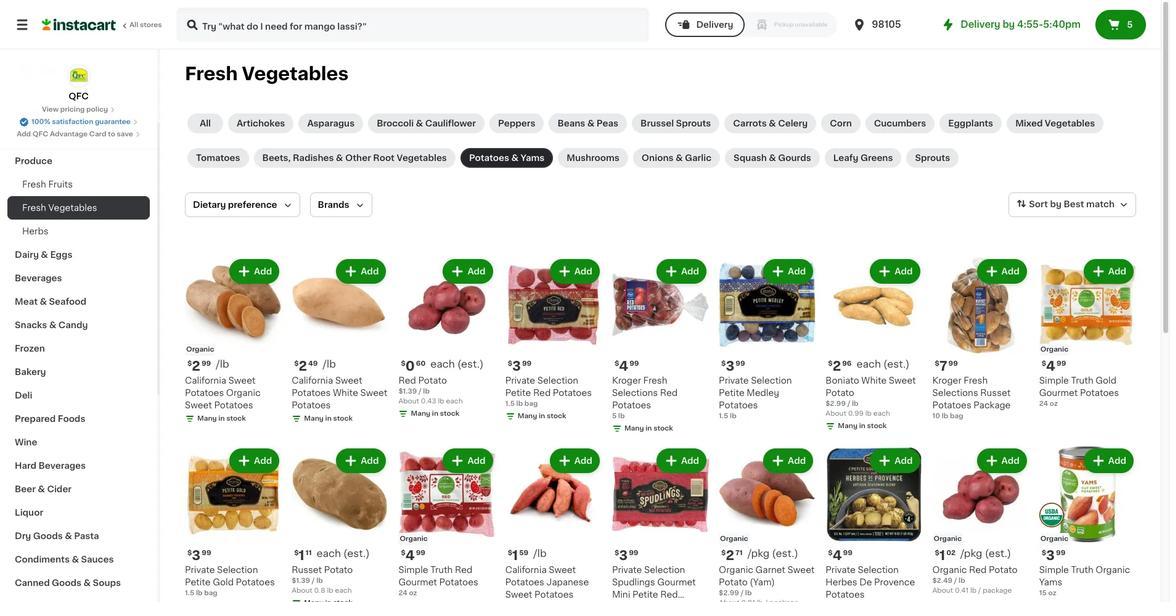 Task type: describe. For each thing, give the bounding box(es) containing it.
private for private selection petite medley potatoes 1.5 lb
[[719, 376, 749, 385]]

lb inside private selection petite gold potatoes 1.5 lb bag
[[196, 590, 203, 597]]

organic inside simple truth organic yams 15 oz
[[1096, 566, 1131, 575]]

5:40pm
[[1044, 20, 1081, 29]]

add for private selection petite red potatoes
[[575, 267, 593, 276]]

add button for private selection spudlings gourmet mini petite r
[[658, 450, 706, 472]]

& for squash & gourds
[[769, 154, 777, 162]]

(est.) for red potato
[[458, 359, 484, 369]]

all stores
[[130, 22, 162, 28]]

99 for private selection petite gold potatoes
[[202, 550, 211, 557]]

$ inside $ 1 11
[[294, 550, 299, 557]]

$ inside $ 2 71
[[722, 550, 726, 557]]

artichokes link
[[228, 114, 294, 133]]

deli link
[[7, 384, 150, 407]]

99 for kroger fresh selections red potatoes
[[630, 360, 639, 367]]

in down california sweet potatoes white sweet potatoes
[[325, 415, 332, 422]]

add button for private selection petite red potatoes
[[551, 260, 599, 283]]

greens
[[861, 154, 894, 162]]

add button for organic red potato
[[979, 450, 1026, 472]]

liquor
[[15, 508, 43, 517]]

$1.59 per pound element
[[506, 548, 603, 564]]

/ inside organic garnet sweet potato (yam) $2.99 / lb
[[741, 590, 744, 597]]

again
[[62, 41, 87, 50]]

$1.39 for 1
[[292, 578, 310, 585]]

california sweet potatoes white sweet potatoes
[[292, 376, 388, 410]]

bag for gold
[[204, 590, 218, 597]]

carrots & celery link
[[725, 114, 817, 133]]

brussel sprouts link
[[632, 114, 720, 133]]

/ left package
[[979, 588, 982, 594]]

/ inside red potato $1.39 / lb about 0.43 lb each
[[419, 388, 422, 395]]

add for kroger fresh selections red potatoes
[[682, 267, 700, 276]]

gold inside simple truth gold gourmet potatoes 24 oz
[[1096, 376, 1117, 385]]

potatoes inside private selection petite medley potatoes 1.5 lb
[[719, 401, 758, 410]]

$ inside $ 0 60
[[401, 360, 406, 367]]

$ up private selection petite medley potatoes 1.5 lb
[[722, 360, 726, 367]]

fresh inside kroger fresh selections red potatoes 5 lb
[[644, 376, 668, 385]]

corn
[[831, 119, 852, 128]]

advantage
[[50, 131, 88, 138]]

stock down kroger fresh selections red potatoes 5 lb
[[654, 425, 674, 432]]

$ inside "$ 2 49 /lb"
[[294, 360, 299, 367]]

each inside red potato $1.39 / lb about 0.43 lb each
[[446, 398, 463, 405]]

3 for private selection petite red potatoes
[[513, 360, 521, 373]]

$ 4 99 for simple truth gold gourmet potatoes
[[1042, 360, 1067, 373]]

yams inside simple truth organic yams 15 oz
[[1040, 578, 1063, 587]]

vegetables down broccoli & cauliflower link
[[397, 154, 447, 162]]

garnet
[[756, 566, 786, 575]]

sort
[[1030, 200, 1049, 209]]

4 for simple truth red gourmet potatoes
[[406, 549, 415, 562]]

qfc logo image
[[67, 64, 90, 88]]

gourmet inside private selection spudlings gourmet mini petite r
[[658, 578, 696, 587]]

instacart logo image
[[42, 17, 116, 32]]

$ up private selection petite gold potatoes 1.5 lb bag
[[188, 550, 192, 557]]

vegetables down fresh fruits link
[[48, 204, 97, 212]]

add for simple truth organic yams
[[1109, 457, 1127, 465]]

potatoes & yams
[[469, 154, 545, 162]]

dry goods & pasta link
[[7, 524, 150, 548]]

beer & cider link
[[7, 478, 150, 501]]

in down california sweet potatoes organic sweet potatoes on the left of the page
[[219, 415, 225, 422]]

eggs
[[50, 250, 72, 259]]

brands
[[318, 201, 350, 209]]

private selection petite medley potatoes 1.5 lb
[[719, 376, 792, 420]]

& left 'other'
[[336, 154, 343, 162]]

add for kroger fresh selections russet potatoes package
[[1002, 267, 1020, 276]]

california for $ 1 59 /lb
[[506, 566, 547, 575]]

meat & seafood link
[[7, 290, 150, 313]]

mushrooms
[[567, 154, 620, 162]]

vegetables up artichokes
[[242, 65, 349, 83]]

stock down boniato white sweet potato $2.99 / lb about 0.99 lb each
[[868, 423, 887, 430]]

leafy greens
[[834, 154, 894, 162]]

5 inside kroger fresh selections red potatoes 5 lb
[[613, 413, 617, 420]]

fruits
[[48, 180, 73, 189]]

many in stock down the 0.43
[[411, 410, 460, 417]]

petite inside private selection spudlings gourmet mini petite r
[[633, 591, 659, 599]]

prepared foods link
[[7, 407, 150, 431]]

mixed vegetables
[[1016, 119, 1096, 128]]

$ up the herbes
[[829, 550, 833, 557]]

49
[[309, 360, 318, 367]]

add button for california sweet potatoes organic sweet potatoes
[[231, 260, 278, 283]]

guarantee
[[95, 118, 131, 125]]

sweet inside boniato white sweet potato $2.99 / lb about 0.99 lb each
[[890, 376, 917, 385]]

$ 4 99 for kroger fresh selections red potatoes
[[615, 360, 639, 373]]

russet inside the russet potato $1.39 / lb about 0.8 lb each
[[292, 566, 322, 575]]

$ 7 99
[[936, 360, 959, 373]]

in down the 0.43
[[432, 410, 439, 417]]

24 for simple truth gold gourmet potatoes
[[1040, 401, 1049, 407]]

& for carrots & celery
[[769, 119, 777, 128]]

$ up simple truth gold gourmet potatoes 24 oz at the bottom of the page
[[1042, 360, 1047, 367]]

& for potatoes & yams
[[512, 154, 519, 162]]

$0.60 each (estimated) element
[[399, 359, 496, 375]]

mini
[[613, 591, 631, 599]]

red inside simple truth red gourmet potatoes 24 oz
[[455, 566, 473, 575]]

$2.71 per package (estimated) element
[[719, 548, 816, 564]]

15
[[1040, 590, 1047, 597]]

beets,
[[263, 154, 291, 162]]

0.43
[[421, 398, 437, 405]]

soups
[[93, 579, 121, 587]]

/pkg for 1
[[961, 549, 983, 559]]

organic inside california sweet potatoes organic sweet potatoes
[[226, 389, 261, 397]]

in down kroger fresh selections red potatoes 5 lb
[[646, 425, 652, 432]]

99 for kroger fresh selections russet potatoes package
[[949, 360, 959, 367]]

selections for 5
[[613, 389, 658, 397]]

broccoli & cauliflower
[[377, 119, 476, 128]]

dry goods & pasta
[[15, 532, 99, 540]]

peppers link
[[490, 114, 544, 133]]

add button for private selection petite medley potatoes
[[765, 260, 813, 283]]

each right 96 in the right bottom of the page
[[857, 359, 882, 369]]

about inside red potato $1.39 / lb about 0.43 lb each
[[399, 398, 419, 405]]

add for private selection petite medley potatoes
[[788, 267, 807, 276]]

japanese
[[547, 578, 589, 587]]

many in stock down california sweet potatoes white sweet potatoes
[[304, 415, 353, 422]]

service type group
[[666, 12, 838, 37]]

oz for simple truth red gourmet potatoes
[[409, 590, 417, 597]]

potatoes inside kroger fresh selections red potatoes 5 lb
[[613, 401, 652, 410]]

0.8
[[314, 588, 326, 594]]

$1.11 each (estimated) element
[[292, 548, 389, 564]]

gourds
[[779, 154, 812, 162]]

sweet inside organic garnet sweet potato (yam) $2.99 / lb
[[788, 566, 815, 575]]

delivery for delivery by 4:55-5:40pm
[[961, 20, 1001, 29]]

(est.) for organic garnet sweet potato (yam)
[[773, 549, 799, 559]]

potatoes inside private selection petite gold potatoes 1.5 lb bag
[[236, 578, 275, 587]]

vegetables right the mixed
[[1046, 119, 1096, 128]]

each right 11
[[317, 549, 341, 559]]

root
[[373, 154, 395, 162]]

prepared foods
[[15, 415, 85, 423]]

brussel sprouts
[[641, 119, 712, 128]]

about inside organic red potato $2.49 / lb about 0.41 lb / package
[[933, 588, 954, 594]]

$ 0 60
[[401, 360, 426, 373]]

fresh vegetables link
[[7, 196, 150, 220]]

add for boniato white sweet potato
[[895, 267, 913, 276]]

carrots & celery
[[734, 119, 808, 128]]

$ inside $ 7 99
[[936, 360, 940, 367]]

$ 2 99 /lb
[[188, 359, 229, 373]]

organic inside organic red potato $2.49 / lb about 0.41 lb / package
[[933, 566, 968, 575]]

$ inside "$ 1 02"
[[936, 550, 940, 557]]

sort by
[[1030, 200, 1062, 209]]

potatoes inside private selection petite red potatoes 1.5 lb bag
[[553, 389, 592, 397]]

snacks
[[15, 321, 47, 329]]

pricing
[[60, 106, 85, 113]]

1 horizontal spatial qfc
[[69, 92, 89, 101]]

all stores link
[[42, 7, 163, 42]]

add button for simple truth red gourmet potatoes
[[444, 450, 492, 472]]

lb inside private selection petite medley potatoes 1.5 lb
[[730, 413, 737, 420]]

0.41
[[956, 588, 969, 594]]

99 inside $ 2 99 /lb
[[202, 360, 211, 367]]

in down private selection petite red potatoes 1.5 lb bag
[[539, 413, 546, 420]]

/pkg for 2
[[748, 549, 770, 559]]

medley
[[747, 389, 780, 397]]

many in stock down california sweet potatoes organic sweet potatoes on the left of the page
[[197, 415, 246, 422]]

many in stock down private selection petite red potatoes 1.5 lb bag
[[518, 413, 567, 420]]

stock down california sweet potatoes white sweet potatoes
[[333, 415, 353, 422]]

buy it again link
[[7, 33, 150, 58]]

add button for organic garnet sweet potato (yam)
[[765, 450, 813, 472]]

add for private selection petite gold potatoes
[[254, 457, 272, 465]]

meat & seafood
[[15, 297, 86, 306]]

$ 3 99 for private selection spudlings gourmet mini petite r
[[615, 549, 639, 562]]

beverages link
[[7, 267, 150, 290]]

product group containing 0
[[399, 257, 496, 421]]

dietary preference
[[193, 201, 277, 209]]

fresh fruits
[[22, 180, 73, 189]]

each inside the russet potato $1.39 / lb about 0.8 lb each
[[335, 588, 352, 594]]

& left soups
[[84, 579, 91, 587]]

99 for private selection petite medley potatoes
[[736, 360, 746, 367]]

(est.) for russet potato
[[344, 549, 370, 559]]

(yam)
[[750, 578, 775, 587]]

california sweet potatoes japanese sweet potatoes
[[506, 566, 589, 599]]

potato inside organic red potato $2.49 / lb about 0.41 lb / package
[[990, 566, 1018, 575]]

about inside boniato white sweet potato $2.99 / lb about 0.99 lb each
[[826, 410, 847, 417]]

each (est.) for 2
[[857, 359, 910, 369]]

1 inside the $ 1 59 /lb
[[513, 549, 518, 562]]

private for private selection petite gold potatoes 1.5 lb bag
[[185, 566, 215, 575]]

many in stock down 0.99
[[839, 423, 887, 430]]

sprouts link
[[907, 148, 959, 168]]

all for all
[[200, 119, 211, 128]]

mixed
[[1016, 119, 1043, 128]]

many inside 'product' group
[[411, 410, 431, 417]]

$ 3 99 for private selection petite medley potatoes
[[722, 360, 746, 373]]

canned goods & soups link
[[7, 571, 150, 595]]

truth for red
[[431, 566, 453, 575]]

/lb for $ 1 59 /lb
[[534, 549, 547, 559]]

hard beverages link
[[7, 454, 150, 478]]

potato inside organic garnet sweet potato (yam) $2.99 / lb
[[719, 578, 748, 587]]

boniato
[[826, 376, 860, 385]]

card
[[89, 131, 106, 138]]

2 for $ 2 49 /lb
[[299, 360, 307, 373]]

gold inside private selection petite gold potatoes 1.5 lb bag
[[213, 578, 234, 587]]

simple for simple truth red gourmet potatoes
[[399, 566, 429, 575]]

bag inside the kroger fresh selections russet potatoes package 10 lb bag
[[951, 413, 964, 420]]

lb inside the kroger fresh selections russet potatoes package 10 lb bag
[[942, 413, 949, 420]]

99 for private selection spudlings gourmet mini petite r
[[629, 550, 639, 557]]

fresh inside the kroger fresh selections russet potatoes package 10 lb bag
[[964, 376, 988, 385]]

$ inside the $ 1 59 /lb
[[508, 550, 513, 557]]

$ 3 99 for private selection petite gold potatoes
[[188, 549, 211, 562]]

oz inside simple truth organic yams 15 oz
[[1049, 590, 1057, 597]]

stock inside 'product' group
[[440, 410, 460, 417]]

$ up private selection petite red potatoes 1.5 lb bag
[[508, 360, 513, 367]]

each inside boniato white sweet potato $2.99 / lb about 0.99 lb each
[[874, 410, 891, 417]]

bakery
[[15, 368, 46, 376]]

1 for /pkg
[[940, 549, 946, 562]]

truth for gold
[[1072, 376, 1094, 385]]

5 inside button
[[1128, 20, 1134, 29]]

add for california sweet potatoes organic sweet potatoes
[[254, 267, 272, 276]]

add for organic garnet sweet potato (yam)
[[788, 457, 807, 465]]

beans
[[558, 119, 586, 128]]

lists
[[35, 66, 56, 75]]

99 for simple truth gold gourmet potatoes
[[1057, 360, 1067, 367]]

petite for red
[[506, 389, 531, 397]]

4 for private selection herbes de provence potatoes
[[833, 549, 842, 562]]

/ inside the russet potato $1.39 / lb about 0.8 lb each
[[312, 578, 315, 585]]

add for simple truth gold gourmet potatoes
[[1109, 267, 1127, 276]]

tomatoes
[[196, 154, 240, 162]]

02
[[947, 550, 956, 557]]

potatoes inside simple truth gold gourmet potatoes 24 oz
[[1081, 389, 1120, 397]]

Best match Sort by field
[[1009, 192, 1137, 217]]

potato inside boniato white sweet potato $2.99 / lb about 0.99 lb each
[[826, 389, 855, 397]]

red inside kroger fresh selections red potatoes 5 lb
[[661, 389, 678, 397]]

beets, radishes & other root vegetables link
[[254, 148, 456, 168]]

deli
[[15, 391, 32, 400]]

$2.99 inside organic garnet sweet potato (yam) $2.99 / lb
[[719, 590, 740, 597]]

beets, radishes & other root vegetables
[[263, 154, 447, 162]]

leafy greens link
[[825, 148, 902, 168]]

potatoes inside simple truth red gourmet potatoes 24 oz
[[440, 578, 479, 587]]

beverages inside hard beverages link
[[39, 461, 86, 470]]

canned
[[15, 579, 50, 587]]

simple for simple truth gold gourmet potatoes
[[1040, 376, 1070, 385]]

many down private selection petite red potatoes 1.5 lb bag
[[518, 413, 538, 420]]

squash & gourds
[[734, 154, 812, 162]]

add button for private selection petite gold potatoes
[[231, 450, 278, 472]]

dietary
[[193, 201, 226, 209]]

organic garnet sweet potato (yam) $2.99 / lb
[[719, 566, 815, 597]]

by for delivery
[[1003, 20, 1016, 29]]

by for sort
[[1051, 200, 1062, 209]]

many in stock down kroger fresh selections red potatoes 5 lb
[[625, 425, 674, 432]]

$ up simple truth red gourmet potatoes 24 oz
[[401, 550, 406, 557]]

$ 1 11
[[294, 549, 312, 562]]

produce
[[15, 157, 52, 165]]

product group containing 7
[[933, 257, 1030, 421]]

$2.99 inside boniato white sweet potato $2.99 / lb about 0.99 lb each
[[826, 401, 846, 407]]

60
[[416, 360, 426, 367]]



Task type: vqa. For each thing, say whether or not it's contained in the screenshot.
Private in the the Private Selection Herbes De Provence Potatoes
yes



Task type: locate. For each thing, give the bounding box(es) containing it.
0 horizontal spatial delivery
[[697, 20, 734, 29]]

each (est.) for 1
[[317, 549, 370, 559]]

save
[[117, 131, 133, 138]]

Search field
[[178, 9, 649, 41]]

/pkg (est.) up organic red potato $2.49 / lb about 0.41 lb / package
[[961, 549, 1012, 559]]

/pkg inside $1.02 per package (estimated) element
[[961, 549, 983, 559]]

1 horizontal spatial gold
[[1096, 376, 1117, 385]]

asparagus
[[307, 119, 355, 128]]

foods
[[58, 415, 85, 423]]

add for california sweet potatoes japanese sweet potatoes
[[575, 457, 593, 465]]

best
[[1064, 200, 1085, 209]]

& down peppers
[[512, 154, 519, 162]]

2 left 96 in the right bottom of the page
[[833, 360, 842, 373]]

/lb for $ 2 99 /lb
[[216, 359, 229, 369]]

each (est.) for 0
[[431, 359, 484, 369]]

petite inside private selection petite gold potatoes 1.5 lb bag
[[185, 578, 211, 587]]

beverages down the dairy & eggs at left
[[15, 274, 62, 283]]

& for beer & cider
[[38, 485, 45, 494]]

qfc down 100%
[[33, 131, 48, 138]]

sprouts up the garlic at the top right
[[677, 119, 712, 128]]

99 up private selection petite gold potatoes 1.5 lb bag
[[202, 550, 211, 557]]

2 inside "$ 2 49 /lb"
[[299, 360, 307, 373]]

1.5 inside private selection petite red potatoes 1.5 lb bag
[[506, 401, 515, 407]]

potato down $0.60 each (estimated) element on the bottom
[[419, 376, 447, 385]]

None search field
[[176, 7, 650, 42]]

99 right the 7
[[949, 360, 959, 367]]

1 for each
[[299, 549, 305, 562]]

1 vertical spatial all
[[200, 119, 211, 128]]

selection for de
[[858, 566, 899, 575]]

selection inside private selection herbes de provence potatoes
[[858, 566, 899, 575]]

delivery
[[961, 20, 1001, 29], [697, 20, 734, 29]]

in down 0.99
[[860, 423, 866, 430]]

/pkg (est.) up garnet
[[748, 549, 799, 559]]

& for meat & seafood
[[40, 297, 47, 306]]

1 horizontal spatial sprouts
[[916, 154, 951, 162]]

truth
[[1072, 376, 1094, 385], [431, 566, 453, 575], [1072, 566, 1094, 575]]

produce link
[[7, 149, 150, 173]]

100%
[[32, 118, 50, 125]]

$2.49 per pound element
[[292, 359, 389, 375]]

0 horizontal spatial yams
[[521, 154, 545, 162]]

1 horizontal spatial bag
[[525, 401, 538, 407]]

add button for red potato
[[444, 260, 492, 283]]

0 horizontal spatial kroger
[[613, 376, 642, 385]]

1 vertical spatial 24
[[399, 590, 408, 597]]

thanksgiving link
[[7, 126, 150, 149]]

beer & cider
[[15, 485, 72, 494]]

(est.) up the russet potato $1.39 / lb about 0.8 lb each in the bottom of the page
[[344, 549, 370, 559]]

$ 1 59 /lb
[[508, 549, 547, 562]]

red inside private selection petite red potatoes 1.5 lb bag
[[534, 389, 551, 397]]

potato inside red potato $1.39 / lb about 0.43 lb each
[[419, 376, 447, 385]]

potatoes
[[469, 154, 510, 162], [185, 389, 224, 397], [292, 389, 331, 397], [553, 389, 592, 397], [1081, 389, 1120, 397], [214, 401, 253, 410], [292, 401, 331, 410], [719, 401, 758, 410], [933, 401, 972, 410], [613, 401, 652, 410], [236, 578, 275, 587], [440, 578, 479, 587], [506, 578, 545, 587], [535, 591, 574, 599], [826, 591, 865, 599]]

3 up private selection petite red potatoes 1.5 lb bag
[[513, 360, 521, 373]]

cucumbers link
[[866, 114, 935, 133]]

0 horizontal spatial california
[[185, 376, 226, 385]]

0 horizontal spatial $2.99
[[719, 590, 740, 597]]

0 horizontal spatial selections
[[613, 389, 658, 397]]

eggplants
[[949, 119, 994, 128]]

/
[[419, 388, 422, 395], [848, 401, 851, 407], [312, 578, 315, 585], [955, 578, 958, 585], [979, 588, 982, 594], [741, 590, 744, 597]]

$2.99 per pound element
[[185, 359, 282, 375]]

kroger inside the kroger fresh selections russet potatoes package 10 lb bag
[[933, 376, 962, 385]]

99
[[202, 360, 211, 367], [522, 360, 532, 367], [736, 360, 746, 367], [949, 360, 959, 367], [630, 360, 639, 367], [1057, 360, 1067, 367], [202, 550, 211, 557], [416, 550, 426, 557], [844, 550, 853, 557], [629, 550, 639, 557], [1057, 550, 1066, 557]]

4 up kroger fresh selections red potatoes 5 lb
[[620, 360, 629, 373]]

$ inside "$ 2 96"
[[829, 360, 833, 367]]

1 vertical spatial $1.39
[[292, 578, 310, 585]]

(est.) inside $1.02 per package (estimated) element
[[986, 549, 1012, 559]]

1 horizontal spatial kroger
[[933, 376, 962, 385]]

3 up spudlings
[[620, 549, 628, 562]]

1.5 inside private selection petite gold potatoes 1.5 lb bag
[[185, 590, 194, 597]]

by inside field
[[1051, 200, 1062, 209]]

squash
[[734, 154, 767, 162]]

eggplants link
[[940, 114, 1003, 133]]

(est.) up organic red potato $2.49 / lb about 0.41 lb / package
[[986, 549, 1012, 559]]

many down california sweet potatoes organic sweet potatoes on the left of the page
[[197, 415, 217, 422]]

many down 0.99
[[839, 423, 858, 430]]

1 /pkg (est.) from the left
[[748, 549, 799, 559]]

selection
[[538, 376, 579, 385], [752, 376, 792, 385], [217, 566, 258, 575], [858, 566, 899, 575], [645, 566, 686, 575]]

condiments
[[15, 555, 70, 564]]

5 button
[[1096, 10, 1147, 39]]

$ left 60 at bottom left
[[401, 360, 406, 367]]

add button for california sweet potatoes white sweet potatoes
[[338, 260, 385, 283]]

organic
[[186, 346, 214, 353], [1041, 346, 1069, 353], [226, 389, 261, 397], [400, 536, 428, 543], [721, 536, 749, 543], [934, 536, 962, 543], [1041, 536, 1069, 543], [719, 566, 754, 575], [933, 566, 968, 575], [1096, 566, 1131, 575]]

3 for private selection spudlings gourmet mini petite r
[[620, 549, 628, 562]]

cider
[[47, 485, 72, 494]]

gourmet inside simple truth gold gourmet potatoes 24 oz
[[1040, 389, 1079, 397]]

2 horizontal spatial 1.5
[[719, 413, 729, 420]]

2 /pkg (est.) from the left
[[961, 549, 1012, 559]]

private inside private selection petite red potatoes 1.5 lb bag
[[506, 376, 536, 385]]

1 vertical spatial yams
[[1040, 578, 1063, 587]]

russet down $ 1 11
[[292, 566, 322, 575]]

fresh vegetables down "fruits"
[[22, 204, 97, 212]]

1 /pkg from the left
[[748, 549, 770, 559]]

0 vertical spatial 5
[[1128, 20, 1134, 29]]

2 for $ 2 96
[[833, 360, 842, 373]]

each (est.) inside $0.60 each (estimated) element
[[431, 359, 484, 369]]

broccoli
[[377, 119, 414, 128]]

0 vertical spatial 1.5
[[506, 401, 515, 407]]

24
[[1040, 401, 1049, 407], [399, 590, 408, 597]]

add button for california sweet potatoes japanese sweet potatoes
[[551, 450, 599, 472]]

/pkg (est.) inside $2.71 per package (estimated) element
[[748, 549, 799, 559]]

(est.) up red potato $1.39 / lb about 0.43 lb each
[[458, 359, 484, 369]]

1 vertical spatial goods
[[52, 579, 82, 587]]

1 horizontal spatial by
[[1051, 200, 1062, 209]]

99 for private selection herbes de provence potatoes
[[844, 550, 853, 557]]

0 vertical spatial qfc
[[69, 92, 89, 101]]

(est.) inside $2.71 per package (estimated) element
[[773, 549, 799, 559]]

1 vertical spatial fresh vegetables
[[22, 204, 97, 212]]

many down kroger fresh selections red potatoes 5 lb
[[625, 425, 644, 432]]

1 horizontal spatial $2.99
[[826, 401, 846, 407]]

0 horizontal spatial russet
[[292, 566, 322, 575]]

0 vertical spatial beverages
[[15, 274, 62, 283]]

1 kroger from the left
[[933, 376, 962, 385]]

$ left "02"
[[936, 550, 940, 557]]

2 vertical spatial bag
[[204, 590, 218, 597]]

kroger for package
[[933, 376, 962, 385]]

1 horizontal spatial selections
[[933, 389, 979, 397]]

california sweet potatoes organic sweet potatoes
[[185, 376, 261, 410]]

99 up simple truth gold gourmet potatoes 24 oz at the bottom of the page
[[1057, 360, 1067, 367]]

0 vertical spatial 24
[[1040, 401, 1049, 407]]

/pkg (est.) for 2
[[748, 549, 799, 559]]

2 selections from the left
[[613, 389, 658, 397]]

mushrooms link
[[558, 148, 629, 168]]

about left 0.99
[[826, 410, 847, 417]]

add button for private selection herbes de provence potatoes
[[872, 450, 920, 472]]

all left stores
[[130, 22, 138, 28]]

$ inside $ 2 99 /lb
[[188, 360, 192, 367]]

3 up 15
[[1047, 549, 1056, 562]]

99 up private selection petite medley potatoes 1.5 lb
[[736, 360, 746, 367]]

1 horizontal spatial fresh vegetables
[[185, 65, 349, 83]]

delivery by 4:55-5:40pm
[[961, 20, 1081, 29]]

simple inside simple truth red gourmet potatoes 24 oz
[[399, 566, 429, 575]]

/pkg inside $2.71 per package (estimated) element
[[748, 549, 770, 559]]

(est.) up boniato white sweet potato $2.99 / lb about 0.99 lb each
[[884, 359, 910, 369]]

each (est.) right 60 at bottom left
[[431, 359, 484, 369]]

white down $2.96 each (estimated) element
[[862, 376, 887, 385]]

goods for dry
[[33, 532, 63, 540]]

1 vertical spatial 1.5
[[719, 413, 729, 420]]

private
[[506, 376, 536, 385], [719, 376, 749, 385], [185, 566, 215, 575], [826, 566, 856, 575], [613, 566, 642, 575]]

gourmet for simple truth red gourmet potatoes
[[399, 578, 437, 587]]

petite for gold
[[185, 578, 211, 587]]

each (est.) inside $1.11 each (estimated) element
[[317, 549, 370, 559]]

1 horizontal spatial /lb
[[323, 359, 336, 369]]

/lb inside $ 2 99 /lb
[[216, 359, 229, 369]]

california inside 'california sweet potatoes japanese sweet potatoes'
[[506, 566, 547, 575]]

1 horizontal spatial 24
[[1040, 401, 1049, 407]]

$ 3 99 for simple truth organic yams
[[1042, 549, 1066, 562]]

0 vertical spatial $1.39
[[399, 388, 417, 395]]

$ 2 49 /lb
[[294, 359, 336, 373]]

bag
[[525, 401, 538, 407], [951, 413, 964, 420], [204, 590, 218, 597]]

3 1 from the left
[[940, 549, 946, 562]]

california for $ 2 49 /lb
[[292, 376, 333, 385]]

0 vertical spatial fresh vegetables
[[185, 65, 349, 83]]

each (est.) inside $2.96 each (estimated) element
[[857, 359, 910, 369]]

1 1 from the left
[[299, 549, 305, 562]]

white down the $2.49 per pound element
[[333, 389, 358, 397]]

goods for canned
[[52, 579, 82, 587]]

/pkg (est.) inside $1.02 per package (estimated) element
[[961, 549, 1012, 559]]

1 horizontal spatial 1.5
[[506, 401, 515, 407]]

1 horizontal spatial each (est.)
[[431, 359, 484, 369]]

1 vertical spatial sprouts
[[916, 154, 951, 162]]

0 vertical spatial $2.99
[[826, 401, 846, 407]]

carrots
[[734, 119, 767, 128]]

selections for package
[[933, 389, 979, 397]]

1 vertical spatial qfc
[[33, 131, 48, 138]]

0 horizontal spatial by
[[1003, 20, 1016, 29]]

add button for boniato white sweet potato
[[872, 260, 920, 283]]

0 horizontal spatial 1
[[299, 549, 305, 562]]

1 vertical spatial white
[[333, 389, 358, 397]]

selection for gold
[[217, 566, 258, 575]]

7
[[940, 360, 948, 373]]

wine
[[15, 438, 37, 447]]

3 up private selection petite gold potatoes 1.5 lb bag
[[192, 549, 201, 562]]

$ left 11
[[294, 550, 299, 557]]

100% satisfaction guarantee button
[[19, 115, 138, 127]]

0 vertical spatial russet
[[981, 389, 1011, 397]]

radishes
[[293, 154, 334, 162]]

$ 3 99 up private selection petite medley potatoes 1.5 lb
[[722, 360, 746, 373]]

$ 3 99 for private selection petite red potatoes
[[508, 360, 532, 373]]

1 vertical spatial bag
[[951, 413, 964, 420]]

99 up kroger fresh selections red potatoes 5 lb
[[630, 360, 639, 367]]

goods down condiments & sauces
[[52, 579, 82, 587]]

/ down $ 2 71
[[741, 590, 744, 597]]

/lb right 59
[[534, 549, 547, 559]]

recipes link
[[7, 102, 150, 126]]

4 up simple truth gold gourmet potatoes 24 oz at the bottom of the page
[[1047, 360, 1056, 373]]

california down "$ 2 49 /lb"
[[292, 376, 333, 385]]

(est.) for boniato white sweet potato
[[884, 359, 910, 369]]

gourmet
[[1040, 389, 1079, 397], [399, 578, 437, 587], [658, 578, 696, 587]]

russet inside the kroger fresh selections russet potatoes package 10 lb bag
[[981, 389, 1011, 397]]

3 for simple truth organic yams
[[1047, 549, 1056, 562]]

add button for kroger fresh selections red potatoes
[[658, 260, 706, 283]]

24 inside simple truth gold gourmet potatoes 24 oz
[[1040, 401, 1049, 407]]

$1.39 inside the russet potato $1.39 / lb about 0.8 lb each
[[292, 578, 310, 585]]

truth inside simple truth gold gourmet potatoes 24 oz
[[1072, 376, 1094, 385]]

preference
[[228, 201, 277, 209]]

kroger inside kroger fresh selections red potatoes 5 lb
[[613, 376, 642, 385]]

(est.) inside $0.60 each (estimated) element
[[458, 359, 484, 369]]

0 vertical spatial bag
[[525, 401, 538, 407]]

2 1 from the left
[[513, 549, 518, 562]]

petite inside private selection petite medley potatoes 1.5 lb
[[719, 389, 745, 397]]

private selection spudlings gourmet mini petite r
[[613, 566, 696, 602]]

1 vertical spatial beverages
[[39, 461, 86, 470]]

california inside california sweet potatoes white sweet potatoes
[[292, 376, 333, 385]]

1 horizontal spatial $1.39
[[399, 388, 417, 395]]

private for private selection herbes de provence potatoes
[[826, 566, 856, 575]]

herbs
[[22, 227, 48, 236]]

$ left 59
[[508, 550, 513, 557]]

candy
[[58, 321, 88, 329]]

truth for organic
[[1072, 566, 1094, 575]]

simple truth gold gourmet potatoes 24 oz
[[1040, 376, 1120, 407]]

brussel
[[641, 119, 674, 128]]

0 horizontal spatial gourmet
[[399, 578, 437, 587]]

onions & garlic
[[642, 154, 712, 162]]

0 horizontal spatial each (est.)
[[317, 549, 370, 559]]

all link
[[188, 114, 223, 133]]

oz inside simple truth gold gourmet potatoes 24 oz
[[1051, 401, 1059, 407]]

0 vertical spatial gold
[[1096, 376, 1117, 385]]

0 horizontal spatial white
[[333, 389, 358, 397]]

oz
[[1051, 401, 1059, 407], [409, 590, 417, 597], [1049, 590, 1057, 597]]

0 vertical spatial sprouts
[[677, 119, 712, 128]]

0 horizontal spatial sprouts
[[677, 119, 712, 128]]

product group
[[185, 257, 282, 426], [292, 257, 389, 426], [399, 257, 496, 421], [506, 257, 603, 424], [613, 257, 710, 436], [719, 257, 816, 421], [826, 257, 923, 434], [933, 257, 1030, 421], [1040, 257, 1137, 409], [185, 446, 282, 602], [292, 446, 389, 602], [399, 446, 496, 599], [506, 446, 603, 601], [613, 446, 710, 602], [719, 446, 816, 602], [826, 446, 923, 602], [933, 446, 1030, 596], [1040, 446, 1137, 599]]

each right 60 at bottom left
[[431, 359, 455, 369]]

1 horizontal spatial delivery
[[961, 20, 1001, 29]]

$2.96 each (estimated) element
[[826, 359, 923, 375]]

2 /pkg from the left
[[961, 549, 983, 559]]

potatoes inside the kroger fresh selections russet potatoes package 10 lb bag
[[933, 401, 972, 410]]

corn link
[[822, 114, 861, 133]]

/lb up california sweet potatoes organic sweet potatoes on the left of the page
[[216, 359, 229, 369]]

1 vertical spatial by
[[1051, 200, 1062, 209]]

$1.02 per package (estimated) element
[[933, 548, 1030, 564]]

& for onions & garlic
[[676, 154, 683, 162]]

1 left "02"
[[940, 549, 946, 562]]

/ up the 0.41 on the right of page
[[955, 578, 958, 585]]

oz inside simple truth red gourmet potatoes 24 oz
[[409, 590, 417, 597]]

to
[[108, 131, 115, 138]]

selection for red
[[538, 376, 579, 385]]

/lb inside "$ 2 49 /lb"
[[323, 359, 336, 369]]

& left the garlic at the top right
[[676, 154, 683, 162]]

add for organic red potato
[[1002, 457, 1020, 465]]

(est.) inside $1.11 each (estimated) element
[[344, 549, 370, 559]]

private selection herbes de provence potatoes
[[826, 566, 916, 599]]

lb inside kroger fresh selections red potatoes 5 lb
[[619, 413, 625, 420]]

71
[[736, 550, 743, 557]]

4 up the herbes
[[833, 549, 842, 562]]

about left 0.8
[[292, 588, 313, 594]]

simple inside simple truth organic yams 15 oz
[[1040, 566, 1070, 575]]

white
[[862, 376, 887, 385], [333, 389, 358, 397]]

potatoes inside private selection herbes de provence potatoes
[[826, 591, 865, 599]]

each right the 0.43
[[446, 398, 463, 405]]

/pkg right "02"
[[961, 549, 983, 559]]

prepared
[[15, 415, 56, 423]]

11
[[306, 550, 312, 557]]

5
[[1128, 20, 1134, 29], [613, 413, 617, 420]]

wine link
[[7, 431, 150, 454]]

$ 4 99 up kroger fresh selections red potatoes 5 lb
[[615, 360, 639, 373]]

recipes
[[15, 110, 51, 118]]

private inside private selection petite medley potatoes 1.5 lb
[[719, 376, 749, 385]]

0
[[406, 360, 415, 373]]

selections inside kroger fresh selections red potatoes 5 lb
[[613, 389, 658, 397]]

3 for private selection petite medley potatoes
[[726, 360, 735, 373]]

$ 3 99 up private selection petite red potatoes 1.5 lb bag
[[508, 360, 532, 373]]

$ 3 99 up private selection petite gold potatoes 1.5 lb bag
[[188, 549, 211, 562]]

$ 3 99
[[508, 360, 532, 373], [722, 360, 746, 373], [188, 549, 211, 562], [615, 549, 639, 562], [1042, 549, 1066, 562]]

0 horizontal spatial 24
[[399, 590, 408, 597]]

onions & garlic link
[[633, 148, 721, 168]]

red inside red potato $1.39 / lb about 0.43 lb each
[[399, 376, 416, 385]]

2 horizontal spatial bag
[[951, 413, 964, 420]]

private inside private selection herbes de provence potatoes
[[826, 566, 856, 575]]

bag inside private selection petite red potatoes 1.5 lb bag
[[525, 401, 538, 407]]

/ inside boniato white sweet potato $2.99 / lb about 0.99 lb each
[[848, 401, 851, 407]]

herbes
[[826, 578, 858, 587]]

add button for russet potato
[[338, 450, 385, 472]]

4 for simple truth gold gourmet potatoes
[[1047, 360, 1056, 373]]

california for $ 2 99 /lb
[[185, 376, 226, 385]]

$ 3 99 up spudlings
[[615, 549, 639, 562]]

white inside boniato white sweet potato $2.99 / lb about 0.99 lb each
[[862, 376, 887, 385]]

lb inside organic garnet sweet potato (yam) $2.99 / lb
[[746, 590, 752, 597]]

truth inside simple truth organic yams 15 oz
[[1072, 566, 1094, 575]]

0 horizontal spatial bag
[[204, 590, 218, 597]]

qfc link
[[67, 64, 90, 102]]

stock down california sweet potatoes organic sweet potatoes on the left of the page
[[227, 415, 246, 422]]

goods
[[33, 532, 63, 540], [52, 579, 82, 587]]

1.5 for medley
[[719, 413, 729, 420]]

2 horizontal spatial california
[[506, 566, 547, 575]]

$ 4 99 for simple truth red gourmet potatoes
[[401, 549, 426, 562]]

kroger for 5
[[613, 376, 642, 385]]

potato inside the russet potato $1.39 / lb about 0.8 lb each
[[324, 566, 353, 575]]

1 left 59
[[513, 549, 518, 562]]

selection for gourmet
[[645, 566, 686, 575]]

many down the 0.43
[[411, 410, 431, 417]]

add button for simple truth gold gourmet potatoes
[[1086, 260, 1133, 283]]

0 horizontal spatial all
[[130, 22, 138, 28]]

add for private selection spudlings gourmet mini petite r
[[682, 457, 700, 465]]

2 left 49
[[299, 360, 307, 373]]

0 horizontal spatial qfc
[[33, 131, 48, 138]]

10
[[933, 413, 941, 420]]

/lb right 49
[[323, 359, 336, 369]]

24 for simple truth red gourmet potatoes
[[399, 590, 408, 597]]

package
[[984, 588, 1013, 594]]

2 vertical spatial 1.5
[[185, 590, 194, 597]]

provence
[[875, 578, 916, 587]]

99 up spudlings
[[629, 550, 639, 557]]

1 horizontal spatial /pkg
[[961, 549, 983, 559]]

add button for kroger fresh selections russet potatoes package
[[979, 260, 1026, 283]]

0 horizontal spatial 5
[[613, 413, 617, 420]]

liquor link
[[7, 501, 150, 524]]

$1.39 for 0
[[399, 388, 417, 395]]

99 inside $ 7 99
[[949, 360, 959, 367]]

2 horizontal spatial each (est.)
[[857, 359, 910, 369]]

0 horizontal spatial fresh vegetables
[[22, 204, 97, 212]]

canned goods & soups
[[15, 579, 121, 587]]

0 vertical spatial by
[[1003, 20, 1016, 29]]

private inside private selection spudlings gourmet mini petite r
[[613, 566, 642, 575]]

$ up kroger fresh selections red potatoes 5 lb
[[615, 360, 620, 367]]

& left candy at the bottom
[[49, 321, 56, 329]]

0 horizontal spatial /lb
[[216, 359, 229, 369]]

0 horizontal spatial $1.39
[[292, 578, 310, 585]]

1 vertical spatial russet
[[292, 566, 322, 575]]

1 vertical spatial gold
[[213, 578, 234, 587]]

selection inside private selection petite gold potatoes 1.5 lb bag
[[217, 566, 258, 575]]

add for red potato
[[468, 267, 486, 276]]

1 horizontal spatial 1
[[513, 549, 518, 562]]

$ 2 96
[[829, 360, 852, 373]]

& for beans & peas
[[588, 119, 595, 128]]

1 vertical spatial $2.99
[[719, 590, 740, 597]]

all for all stores
[[130, 22, 138, 28]]

potatoes & yams link
[[461, 148, 554, 168]]

& left the celery
[[769, 119, 777, 128]]

1 horizontal spatial california
[[292, 376, 333, 385]]

0 horizontal spatial /pkg (est.)
[[748, 549, 799, 559]]

0 vertical spatial white
[[862, 376, 887, 385]]

1 horizontal spatial all
[[200, 119, 211, 128]]

1 selections from the left
[[933, 389, 979, 397]]

$ left 71
[[722, 550, 726, 557]]

& for dairy & eggs
[[41, 250, 48, 259]]

& for condiments & sauces
[[72, 555, 79, 564]]

99 up california sweet potatoes organic sweet potatoes on the left of the page
[[202, 360, 211, 367]]

meat
[[15, 297, 38, 306]]

0 vertical spatial goods
[[33, 532, 63, 540]]

&
[[416, 119, 423, 128], [588, 119, 595, 128], [769, 119, 777, 128], [336, 154, 343, 162], [512, 154, 519, 162], [676, 154, 683, 162], [769, 154, 777, 162], [41, 250, 48, 259], [40, 297, 47, 306], [49, 321, 56, 329], [38, 485, 45, 494], [65, 532, 72, 540], [72, 555, 79, 564], [84, 579, 91, 587]]

yams up 15
[[1040, 578, 1063, 587]]

1 horizontal spatial russet
[[981, 389, 1011, 397]]

add for private selection herbes de provence potatoes
[[895, 457, 913, 465]]

white inside california sweet potatoes white sweet potatoes
[[333, 389, 358, 397]]

/pkg (est.)
[[748, 549, 799, 559], [961, 549, 1012, 559]]

organic inside organic garnet sweet potato (yam) $2.99 / lb
[[719, 566, 754, 575]]

0 horizontal spatial 1.5
[[185, 590, 194, 597]]

about inside the russet potato $1.39 / lb about 0.8 lb each
[[292, 588, 313, 594]]

each right 0.8
[[335, 588, 352, 594]]

frozen link
[[7, 337, 150, 360]]

cucumbers
[[875, 119, 927, 128]]

petite inside private selection petite red potatoes 1.5 lb bag
[[506, 389, 531, 397]]

selection for medley
[[752, 376, 792, 385]]

2 horizontal spatial gourmet
[[1040, 389, 1079, 397]]

stock
[[440, 410, 460, 417], [547, 413, 567, 420], [227, 415, 246, 422], [333, 415, 353, 422], [868, 423, 887, 430], [654, 425, 674, 432]]

simple inside simple truth gold gourmet potatoes 24 oz
[[1040, 376, 1070, 385]]

1 horizontal spatial gourmet
[[658, 578, 696, 587]]

/ up 0.99
[[848, 401, 851, 407]]

red inside organic red potato $2.49 / lb about 0.41 lb / package
[[970, 566, 987, 575]]

1.5 for red
[[506, 401, 515, 407]]

add for california sweet potatoes white sweet potatoes
[[361, 267, 379, 276]]

add
[[17, 131, 31, 138], [254, 267, 272, 276], [361, 267, 379, 276], [468, 267, 486, 276], [575, 267, 593, 276], [682, 267, 700, 276], [788, 267, 807, 276], [895, 267, 913, 276], [1002, 267, 1020, 276], [1109, 267, 1127, 276], [254, 457, 272, 465], [361, 457, 379, 465], [468, 457, 486, 465], [575, 457, 593, 465], [682, 457, 700, 465], [788, 457, 807, 465], [895, 457, 913, 465], [1002, 457, 1020, 465], [1109, 457, 1127, 465]]

artichokes
[[237, 119, 285, 128]]

99 for simple truth red gourmet potatoes
[[416, 550, 426, 557]]

oz for simple truth gold gourmet potatoes
[[1051, 401, 1059, 407]]

$ down "item badge" image at the bottom of the page
[[1042, 550, 1047, 557]]

& for snacks & candy
[[49, 321, 56, 329]]

satisfaction
[[52, 118, 93, 125]]

$ up spudlings
[[615, 550, 620, 557]]

about down $2.49
[[933, 588, 954, 594]]

2 for $ 2 71
[[726, 549, 735, 562]]

& left pasta
[[65, 532, 72, 540]]

2 for $ 2 99 /lb
[[192, 360, 200, 373]]

99 for simple truth organic yams
[[1057, 550, 1066, 557]]

59
[[520, 550, 529, 557]]

0 horizontal spatial /pkg
[[748, 549, 770, 559]]

/lb inside the $ 1 59 /lb
[[534, 549, 547, 559]]

1 horizontal spatial 5
[[1128, 20, 1134, 29]]

0 vertical spatial all
[[130, 22, 138, 28]]

0 horizontal spatial gold
[[213, 578, 234, 587]]

2 horizontal spatial /lb
[[534, 549, 547, 559]]

99 up the herbes
[[844, 550, 853, 557]]

& right 'meat'
[[40, 297, 47, 306]]

petite for medley
[[719, 389, 745, 397]]

1.5 for gold
[[185, 590, 194, 597]]

1 horizontal spatial yams
[[1040, 578, 1063, 587]]

selections inside the kroger fresh selections russet potatoes package 10 lb bag
[[933, 389, 979, 397]]

2 inside $ 2 99 /lb
[[192, 360, 200, 373]]

view pricing policy
[[42, 106, 108, 113]]

many down california sweet potatoes white sweet potatoes
[[304, 415, 324, 422]]

$ left 49
[[294, 360, 299, 367]]

0 vertical spatial yams
[[521, 154, 545, 162]]

item badge image
[[1040, 503, 1065, 528]]

$1.39 down $ 1 11
[[292, 578, 310, 585]]

lb inside private selection petite red potatoes 1.5 lb bag
[[517, 401, 523, 407]]

private for private selection spudlings gourmet mini petite r
[[613, 566, 642, 575]]

stock down private selection petite red potatoes 1.5 lb bag
[[547, 413, 567, 420]]

4 for kroger fresh selections red potatoes
[[620, 360, 629, 373]]

gourmet inside simple truth red gourmet potatoes 24 oz
[[399, 578, 437, 587]]

& for broccoli & cauliflower
[[416, 119, 423, 128]]

$ 4 99
[[615, 360, 639, 373], [1042, 360, 1067, 373], [401, 549, 426, 562], [829, 549, 853, 562]]

kroger fresh selections russet potatoes package 10 lb bag
[[933, 376, 1011, 420]]

1 horizontal spatial /pkg (est.)
[[961, 549, 1012, 559]]

yams down peppers "link"
[[521, 154, 545, 162]]

2 kroger from the left
[[613, 376, 642, 385]]

$ up california sweet potatoes organic sweet potatoes on the left of the page
[[188, 360, 192, 367]]

1 vertical spatial 5
[[613, 413, 617, 420]]

& right beer
[[38, 485, 45, 494]]

selection inside private selection petite red potatoes 1.5 lb bag
[[538, 376, 579, 385]]

& left peas
[[588, 119, 595, 128]]

each right 0.99
[[874, 410, 891, 417]]

1 horizontal spatial white
[[862, 376, 887, 385]]

1 left 11
[[299, 549, 305, 562]]

(est.) up garnet
[[773, 549, 799, 559]]

add button for simple truth organic yams
[[1086, 450, 1133, 472]]

beans & peas
[[558, 119, 619, 128]]

2 horizontal spatial 1
[[940, 549, 946, 562]]

$2.99 down $ 2 71
[[719, 590, 740, 597]]

beverages inside "beverages" link
[[15, 274, 62, 283]]



